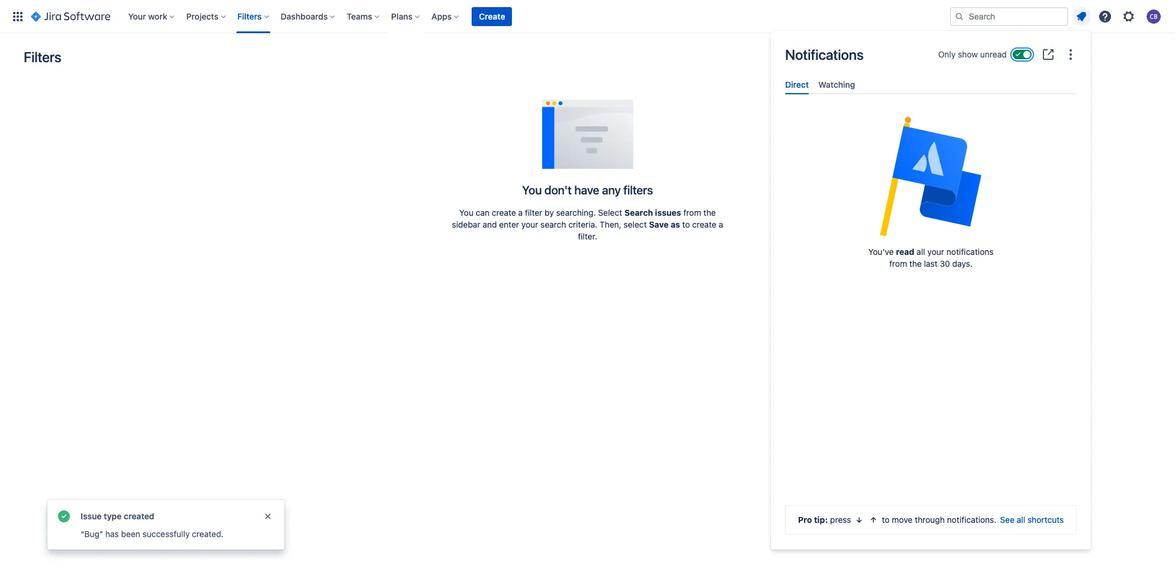 Task type: vqa. For each thing, say whether or not it's contained in the screenshot.
'the' inside the all your notifications from the last 30 days.
yes



Task type: locate. For each thing, give the bounding box(es) containing it.
dashboards
[[281, 11, 328, 21]]

filters right projects popup button
[[238, 11, 262, 21]]

banner
[[0, 0, 1176, 33]]

1 vertical spatial your
[[928, 247, 945, 257]]

plans button
[[388, 7, 425, 26]]

create inside the to create a filter.
[[693, 219, 717, 229]]

your
[[128, 11, 146, 21]]

notifications image
[[1075, 9, 1089, 23]]

0 horizontal spatial to
[[683, 219, 690, 229]]

all
[[917, 247, 926, 257], [1017, 515, 1026, 525]]

1 vertical spatial all
[[1017, 515, 1026, 525]]

1 horizontal spatial from
[[890, 259, 908, 269]]

all your notifications from the last 30 days.
[[890, 247, 994, 269]]

been
[[121, 529, 140, 539]]

issue
[[81, 511, 102, 521]]

0 horizontal spatial the
[[704, 208, 716, 218]]

create
[[479, 11, 505, 21]]

jira software image
[[31, 9, 110, 23], [31, 9, 110, 23]]

and
[[483, 219, 497, 229]]

issues
[[655, 208, 682, 218]]

watching
[[819, 79, 856, 90]]

1 vertical spatial you
[[460, 208, 474, 218]]

1 horizontal spatial create
[[693, 219, 717, 229]]

from
[[684, 208, 702, 218], [890, 259, 908, 269]]

the right issues
[[704, 208, 716, 218]]

1 vertical spatial create
[[693, 219, 717, 229]]

only show unread
[[939, 49, 1007, 59]]

a right as
[[719, 219, 724, 229]]

teams
[[347, 11, 372, 21]]

a left filter
[[518, 208, 523, 218]]

open notifications in a new tab image
[[1042, 47, 1056, 62]]

a inside the to create a filter.
[[719, 219, 724, 229]]

0 horizontal spatial from
[[684, 208, 702, 218]]

a
[[518, 208, 523, 218], [719, 219, 724, 229]]

0 horizontal spatial you
[[460, 208, 474, 218]]

see all shortcuts button
[[1001, 514, 1064, 526]]

your
[[522, 219, 539, 229], [928, 247, 945, 257]]

filters inside dropdown button
[[238, 11, 262, 21]]

help image
[[1099, 9, 1113, 23]]

direct
[[786, 79, 809, 90]]

have
[[575, 183, 600, 197]]

1 horizontal spatial the
[[910, 259, 922, 269]]

1 horizontal spatial your
[[928, 247, 945, 257]]

0 vertical spatial filters
[[238, 11, 262, 21]]

0 horizontal spatial all
[[917, 247, 926, 257]]

only
[[939, 49, 956, 59]]

1 horizontal spatial you
[[522, 183, 542, 197]]

search
[[625, 208, 653, 218]]

0 vertical spatial you
[[522, 183, 542, 197]]

the inside all your notifications from the last 30 days.
[[910, 259, 922, 269]]

select
[[598, 208, 623, 218]]

0 vertical spatial the
[[704, 208, 716, 218]]

create right as
[[693, 219, 717, 229]]

you
[[522, 183, 542, 197], [460, 208, 474, 218]]

you've read
[[869, 247, 915, 257]]

you up the sidebar
[[460, 208, 474, 218]]

read
[[896, 247, 915, 257]]

1 horizontal spatial a
[[719, 219, 724, 229]]

0 vertical spatial from
[[684, 208, 702, 218]]

1 vertical spatial the
[[910, 259, 922, 269]]

1 horizontal spatial to
[[882, 515, 890, 525]]

0 vertical spatial to
[[683, 219, 690, 229]]

save as
[[649, 219, 680, 229]]

primary element
[[7, 0, 950, 33]]

filters
[[238, 11, 262, 21], [24, 49, 61, 65]]

0 vertical spatial all
[[917, 247, 926, 257]]

to right as
[[683, 219, 690, 229]]

0 vertical spatial create
[[492, 208, 516, 218]]

filters button
[[234, 7, 274, 26]]

1 vertical spatial a
[[719, 219, 724, 229]]

to inside notifications dialog
[[882, 515, 890, 525]]

Search field
[[950, 7, 1069, 26]]

tab list
[[781, 75, 1082, 94]]

work
[[148, 11, 167, 21]]

your up last
[[928, 247, 945, 257]]

you up filter
[[522, 183, 542, 197]]

0 horizontal spatial your
[[522, 219, 539, 229]]

from down you've read
[[890, 259, 908, 269]]

0 horizontal spatial filters
[[24, 49, 61, 65]]

1 vertical spatial to
[[882, 515, 890, 525]]

to inside the to create a filter.
[[683, 219, 690, 229]]

all right see on the bottom right of the page
[[1017, 515, 1026, 525]]

from right issues
[[684, 208, 702, 218]]

1 horizontal spatial filters
[[238, 11, 262, 21]]

1 horizontal spatial all
[[1017, 515, 1026, 525]]

30
[[940, 259, 951, 269]]

create up enter
[[492, 208, 516, 218]]

your down filter
[[522, 219, 539, 229]]

search
[[541, 219, 567, 229]]

tip:
[[815, 515, 828, 525]]

to
[[683, 219, 690, 229], [882, 515, 890, 525]]

the
[[704, 208, 716, 218], [910, 259, 922, 269]]

your work
[[128, 11, 167, 21]]

can
[[476, 208, 490, 218]]

from inside all your notifications from the last 30 days.
[[890, 259, 908, 269]]

see all shortcuts
[[1001, 515, 1064, 525]]

dismiss image
[[263, 512, 273, 521]]

you don't have any filters
[[522, 183, 653, 197]]

1 vertical spatial filters
[[24, 49, 61, 65]]

to right arrow up image
[[882, 515, 890, 525]]

filters down appswitcher icon
[[24, 49, 61, 65]]

banner containing your work
[[0, 0, 1176, 33]]

move
[[892, 515, 913, 525]]

all up last
[[917, 247, 926, 257]]

more image
[[1064, 47, 1079, 62]]

create
[[492, 208, 516, 218], [693, 219, 717, 229]]

0 horizontal spatial a
[[518, 208, 523, 218]]

tab list containing direct
[[781, 75, 1082, 94]]

plans
[[391, 11, 413, 21]]

1 vertical spatial from
[[890, 259, 908, 269]]

projects
[[186, 11, 219, 21]]

unread
[[981, 49, 1007, 59]]

any
[[602, 183, 621, 197]]

searching.
[[556, 208, 596, 218]]

the left last
[[910, 259, 922, 269]]

notifications.
[[948, 515, 997, 525]]

notifications
[[947, 247, 994, 257]]

0 vertical spatial your
[[522, 219, 539, 229]]

show
[[958, 49, 979, 59]]

see
[[1001, 515, 1015, 525]]



Task type: describe. For each thing, give the bounding box(es) containing it.
through
[[915, 515, 945, 525]]

all inside button
[[1017, 515, 1026, 525]]

you for you can create a filter by searching. select search issues
[[460, 208, 474, 218]]

0 horizontal spatial create
[[492, 208, 516, 218]]

successfully
[[143, 529, 190, 539]]

as
[[671, 219, 680, 229]]

save
[[649, 219, 669, 229]]

notifications dialog
[[771, 31, 1092, 550]]

enter
[[499, 219, 519, 229]]

last
[[924, 259, 938, 269]]

by
[[545, 208, 554, 218]]

to for create
[[683, 219, 690, 229]]

direct tab panel
[[781, 94, 1082, 105]]

"bug"
[[81, 529, 103, 539]]

days.
[[953, 259, 973, 269]]

your inside from the sidebar and enter your search criteria. then, select
[[522, 219, 539, 229]]

your inside all your notifications from the last 30 days.
[[928, 247, 945, 257]]

shortcuts
[[1028, 515, 1064, 525]]

to create a filter.
[[578, 219, 724, 241]]

to for move
[[882, 515, 890, 525]]

type
[[104, 511, 122, 521]]

apps
[[432, 11, 452, 21]]

select
[[624, 219, 647, 229]]

has
[[105, 529, 119, 539]]

to move through notifications.
[[882, 515, 997, 525]]

don't
[[545, 183, 572, 197]]

dashboards button
[[277, 7, 340, 26]]

0 vertical spatial a
[[518, 208, 523, 218]]

created.
[[192, 529, 224, 539]]

settings image
[[1122, 9, 1137, 23]]

projects button
[[183, 7, 230, 26]]

"bug" has been successfully created.
[[81, 529, 224, 539]]

filter
[[525, 208, 543, 218]]

your profile and settings image
[[1147, 9, 1162, 23]]

then,
[[600, 219, 622, 229]]

teams button
[[343, 7, 384, 26]]

notifications
[[786, 46, 864, 63]]

filters
[[624, 183, 653, 197]]

created
[[124, 511, 154, 521]]

sidebar
[[452, 219, 481, 229]]

the inside from the sidebar and enter your search criteria. then, select
[[704, 208, 716, 218]]

press
[[831, 515, 852, 525]]

you for you don't have any filters
[[522, 183, 542, 197]]

arrow up image
[[869, 515, 879, 525]]

you've
[[869, 247, 894, 257]]

arrow down image
[[855, 515, 865, 525]]

from inside from the sidebar and enter your search criteria. then, select
[[684, 208, 702, 218]]

you can create a filter by searching. select search issues
[[460, 208, 682, 218]]

success image
[[57, 509, 71, 524]]

your work button
[[125, 7, 179, 26]]

apps button
[[428, 7, 464, 26]]

tab list inside notifications dialog
[[781, 75, 1082, 94]]

filter.
[[578, 231, 598, 241]]

search image
[[955, 12, 965, 21]]

all inside all your notifications from the last 30 days.
[[917, 247, 926, 257]]

pro tip: press
[[799, 515, 852, 525]]

create button
[[472, 7, 513, 26]]

pro
[[799, 515, 812, 525]]

from the sidebar and enter your search criteria. then, select
[[452, 208, 716, 229]]

criteria.
[[569, 219, 598, 229]]

issue type created
[[81, 511, 154, 521]]

appswitcher icon image
[[11, 9, 25, 23]]



